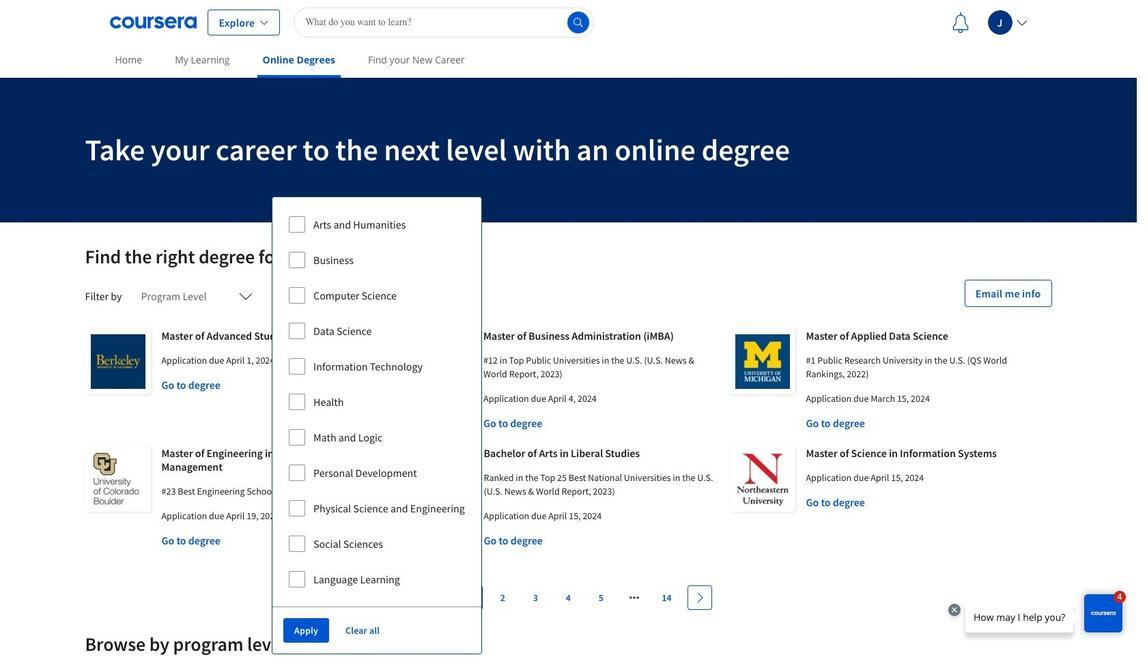Task type: vqa. For each thing, say whether or not it's contained in the screenshot.
Menu
no



Task type: locate. For each thing, give the bounding box(es) containing it.
coursera image
[[110, 11, 196, 33]]

georgetown university image
[[407, 447, 473, 512]]

university of michigan image
[[730, 329, 795, 395]]

actions toolbar
[[273, 607, 481, 654]]

go to next page image
[[694, 593, 705, 604]]

None search field
[[294, 7, 595, 37]]

university of illinois at urbana-champaign image
[[407, 329, 473, 395]]



Task type: describe. For each thing, give the bounding box(es) containing it.
options list list box
[[273, 197, 481, 607]]

university of colorado boulder image
[[85, 447, 151, 512]]

university of california, berkeley image
[[85, 329, 151, 395]]

northeastern university image
[[730, 447, 795, 512]]



